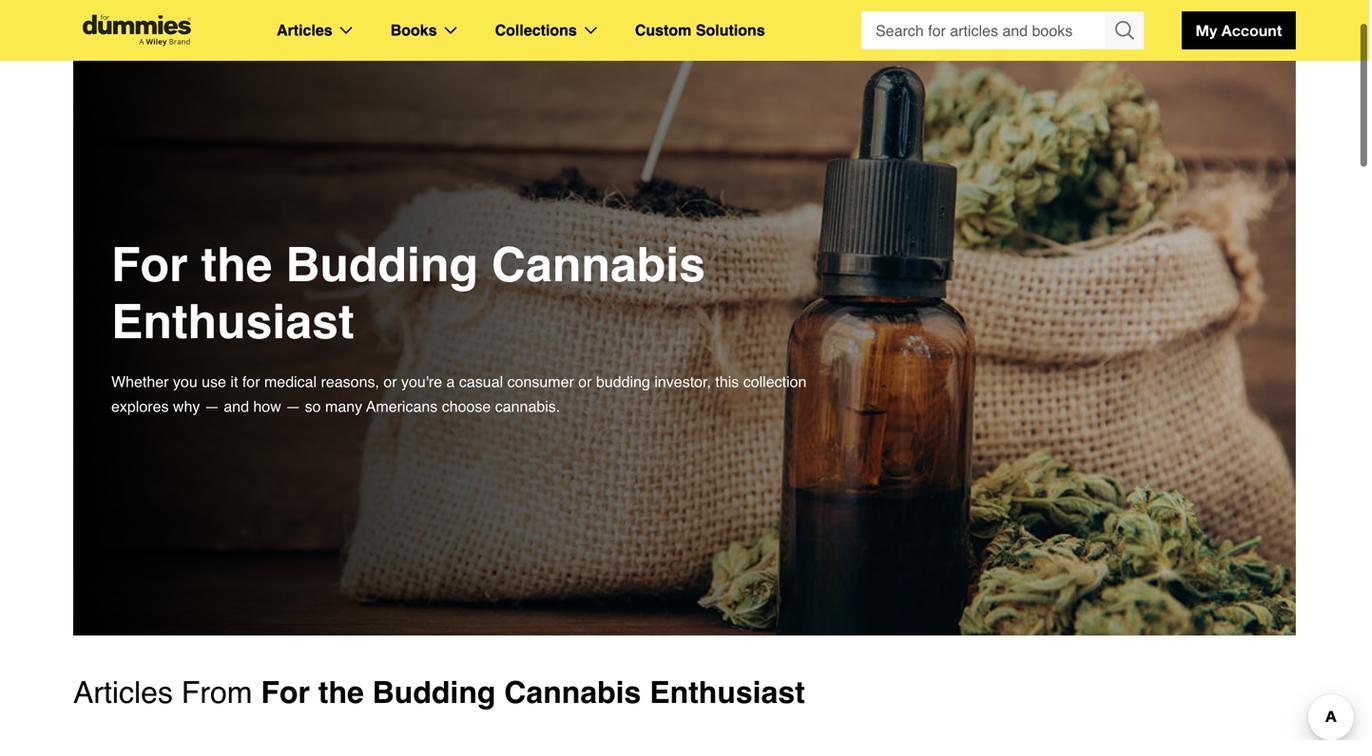 Task type: locate. For each thing, give the bounding box(es) containing it.
0 horizontal spatial or
[[384, 373, 397, 391]]

account
[[1222, 21, 1282, 39]]

group
[[862, 11, 1144, 49]]

0 vertical spatial articles
[[277, 21, 333, 39]]

1 horizontal spatial articles
[[277, 21, 333, 39]]

it
[[231, 373, 238, 391]]

the
[[201, 238, 272, 292], [318, 676, 364, 711]]

for inside for the budding cannabis enthusiast
[[111, 238, 188, 292]]

articles left from
[[73, 676, 173, 711]]

0 vertical spatial budding
[[286, 238, 478, 292]]

how
[[253, 398, 281, 416]]

articles
[[277, 21, 333, 39], [73, 676, 173, 711]]

1 or from the left
[[384, 373, 397, 391]]

cannabis
[[492, 238, 706, 292], [504, 676, 641, 711]]

1 vertical spatial the
[[318, 676, 364, 711]]

0 horizontal spatial the
[[201, 238, 272, 292]]

0 vertical spatial cannabis
[[492, 238, 706, 292]]

0 vertical spatial the
[[201, 238, 272, 292]]

budding
[[286, 238, 478, 292], [372, 676, 496, 711]]

you
[[173, 373, 198, 391]]

0 horizontal spatial for
[[111, 238, 188, 292]]

articles left open article categories icon
[[277, 21, 333, 39]]

or
[[384, 373, 397, 391], [578, 373, 592, 391]]

1 horizontal spatial for
[[261, 676, 310, 711]]

cannabis inside for the budding cannabis enthusiast
[[492, 238, 706, 292]]

articles from for the budding cannabis enthusiast
[[73, 676, 805, 711]]

articles for articles from for the budding cannabis enthusiast
[[73, 676, 173, 711]]

many
[[325, 398, 362, 416]]

1 horizontal spatial or
[[578, 373, 592, 391]]

budding inside for the budding cannabis enthusiast
[[286, 238, 478, 292]]

so
[[305, 398, 321, 416]]

1 vertical spatial articles
[[73, 676, 173, 711]]

use
[[202, 373, 226, 391]]

enthusiast
[[111, 295, 354, 349], [650, 676, 805, 711]]

0 horizontal spatial —
[[204, 398, 220, 416]]

1 horizontal spatial the
[[318, 676, 364, 711]]

or up americans
[[384, 373, 397, 391]]

0 horizontal spatial enthusiast
[[111, 295, 354, 349]]

or left budding
[[578, 373, 592, 391]]

my account link
[[1182, 11, 1296, 49]]

this
[[716, 373, 739, 391]]

open collections list image
[[585, 27, 597, 34]]

1 horizontal spatial —
[[285, 398, 301, 416]]

1 vertical spatial cannabis
[[504, 676, 641, 711]]

open article categories image
[[340, 27, 353, 34]]

why
[[173, 398, 200, 416]]

0 horizontal spatial articles
[[73, 676, 173, 711]]

for
[[111, 238, 188, 292], [261, 676, 310, 711]]

budding
[[596, 373, 650, 391]]

cannabis.
[[495, 398, 560, 416]]

0 vertical spatial for
[[111, 238, 188, 292]]

—
[[204, 398, 220, 416], [285, 398, 301, 416]]

for the budding cannabis enthusiast
[[111, 238, 706, 349]]

logo image
[[73, 15, 201, 46]]

close this dialog image
[[1341, 664, 1360, 683]]

0 vertical spatial enthusiast
[[111, 295, 354, 349]]

collection
[[743, 373, 807, 391]]

for
[[242, 373, 260, 391]]

whether
[[111, 373, 169, 391]]

consumer
[[507, 373, 574, 391]]

1 horizontal spatial enthusiast
[[650, 676, 805, 711]]

— left and
[[204, 398, 220, 416]]

— left so
[[285, 398, 301, 416]]



Task type: vqa. For each thing, say whether or not it's contained in the screenshot.
"Cheat" within the Italian Workbook For Dummies Cheat Sheet link
no



Task type: describe. For each thing, give the bounding box(es) containing it.
Search for articles and books text field
[[862, 11, 1108, 49]]

americans
[[366, 398, 438, 416]]

whether you use it for medical reasons, or you're a casual consumer or budding investor, this collection explores why — and how — so many americans choose cannabis.
[[111, 373, 807, 416]]

articles for articles
[[277, 21, 333, 39]]

from
[[181, 676, 252, 711]]

2 or from the left
[[578, 373, 592, 391]]

the inside for the budding cannabis enthusiast
[[201, 238, 272, 292]]

1 vertical spatial enthusiast
[[650, 676, 805, 711]]

open book categories image
[[445, 27, 457, 34]]

1 — from the left
[[204, 398, 220, 416]]

2 — from the left
[[285, 398, 301, 416]]

casual
[[459, 373, 503, 391]]

my account
[[1196, 21, 1282, 39]]

custom solutions
[[635, 21, 765, 39]]

a
[[447, 373, 455, 391]]

reasons,
[[321, 373, 379, 391]]

custom solutions link
[[635, 18, 765, 43]]

1 vertical spatial budding
[[372, 676, 496, 711]]

books
[[391, 21, 437, 39]]

1 vertical spatial for
[[261, 676, 310, 711]]

explores
[[111, 398, 169, 416]]

choose
[[442, 398, 491, 416]]

medical
[[264, 373, 317, 391]]

custom
[[635, 21, 692, 39]]

and
[[224, 398, 249, 416]]

investor,
[[655, 373, 711, 391]]

solutions
[[696, 21, 765, 39]]

enthusiast inside for the budding cannabis enthusiast
[[111, 295, 354, 349]]

my
[[1196, 21, 1218, 39]]

you're
[[401, 373, 442, 391]]

collections
[[495, 21, 577, 39]]



